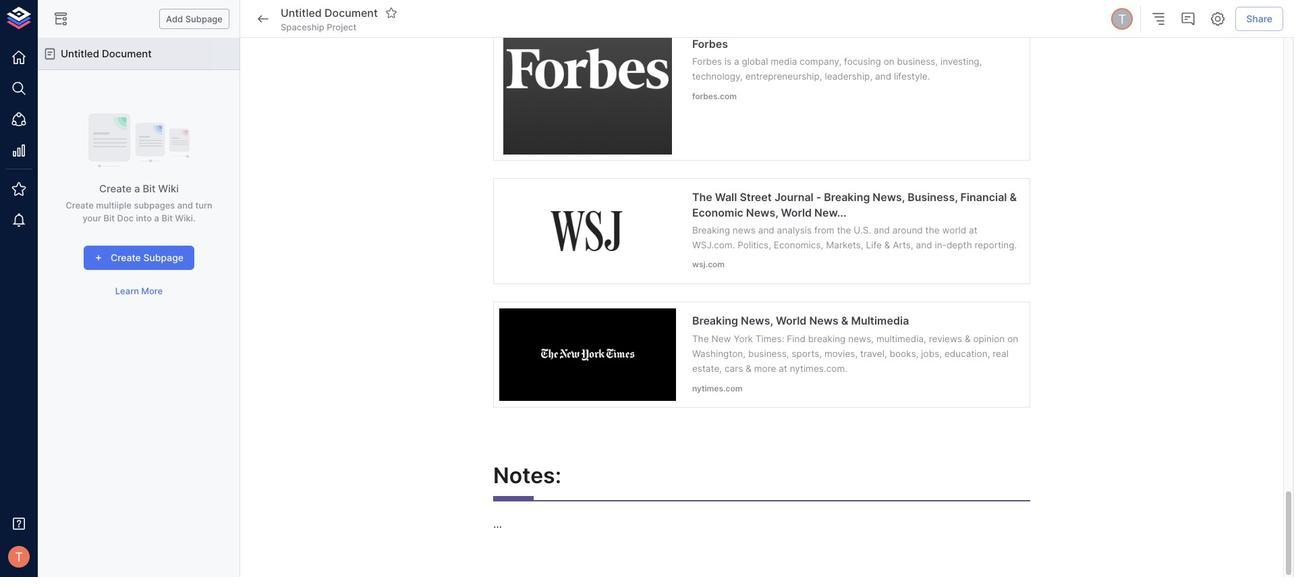 Task type: describe. For each thing, give the bounding box(es) containing it.
untitled document link
[[38, 38, 240, 70]]

create a bit wiki create multiiple subpages and turn your bit doc into a bit wiki.
[[66, 182, 213, 223]]

and inside forbes forbes is a global media company, focusing on business, investing, technology, entrepreneurship, leadership, and lifestyle.
[[876, 71, 892, 82]]

politics,
[[738, 240, 772, 251]]

1 horizontal spatial document
[[325, 6, 378, 19]]

t for t button to the left
[[15, 549, 23, 564]]

the inside breaking news, world news & multimedia the new york times: find breaking news, multimedia, reviews & opinion on washington, business, sports, movies, travel, books, jobs, education, real estate, cars & more at nytimes.com.
[[693, 333, 709, 344]]

comments image
[[1181, 11, 1197, 27]]

2 vertical spatial a
[[154, 212, 159, 223]]

reporting.
[[975, 240, 1018, 251]]

1 vertical spatial untitled document
[[61, 47, 152, 60]]

business, inside breaking news, world news & multimedia the new york times: find breaking news, multimedia, reviews & opinion on washington, business, sports, movies, travel, books, jobs, education, real estate, cars & more at nytimes.com.
[[749, 348, 790, 359]]

1 vertical spatial document
[[102, 47, 152, 60]]

more
[[141, 286, 163, 297]]

estate,
[[693, 364, 722, 374]]

u.s.
[[854, 225, 872, 236]]

into
[[136, 212, 152, 223]]

jobs,
[[922, 348, 943, 359]]

notes:
[[494, 463, 562, 489]]

table of contents image
[[1151, 11, 1167, 27]]

subpage for add subpage
[[185, 13, 223, 24]]

1 vertical spatial breaking
[[693, 225, 731, 236]]

times:
[[756, 333, 785, 344]]

analysis
[[777, 225, 812, 236]]

go back image
[[255, 11, 271, 27]]

on inside breaking news, world news & multimedia the new york times: find breaking news, multimedia, reviews & opinion on washington, business, sports, movies, travel, books, jobs, education, real estate, cars & more at nytimes.com.
[[1008, 333, 1019, 344]]

investing,
[[941, 56, 983, 67]]

news,
[[849, 333, 874, 344]]

and up politics,
[[759, 225, 775, 236]]

add subpage
[[166, 13, 223, 24]]

create subpage button
[[84, 246, 195, 270]]

0 horizontal spatial t button
[[4, 542, 34, 572]]

wsj.com
[[693, 260, 725, 270]]

news, inside breaking news, world news & multimedia the new york times: find breaking news, multimedia, reviews & opinion on washington, business, sports, movies, travel, books, jobs, education, real estate, cars & more at nytimes.com.
[[741, 314, 774, 328]]

1 forbes from the top
[[693, 37, 729, 50]]

0 vertical spatial t button
[[1110, 6, 1136, 32]]

learn
[[115, 286, 139, 297]]

wiki.
[[175, 212, 196, 223]]

world inside the wall street journal - breaking news, business, financial & economic news, world new... breaking news and analysis from the u.s. and around the world at wsj.com. politics, economics, markets, life & arts, and in-depth reporting.
[[782, 206, 812, 219]]

forbes forbes is a global media company, focusing on business, investing, technology, entrepreneurship, leadership, and lifestyle.
[[693, 37, 983, 82]]

financial
[[961, 190, 1008, 204]]

forbes.com
[[693, 91, 737, 101]]

multiiple
[[96, 200, 132, 211]]

cars
[[725, 364, 744, 374]]

depth
[[947, 240, 973, 251]]

add subpage button
[[159, 9, 230, 29]]

doc
[[117, 212, 134, 223]]

1 vertical spatial news,
[[747, 206, 779, 219]]

york
[[734, 333, 753, 344]]

news
[[810, 314, 839, 328]]

business,
[[908, 190, 958, 204]]

economic
[[693, 206, 744, 219]]

a inside forbes forbes is a global media company, focusing on business, investing, technology, entrepreneurship, leadership, and lifestyle.
[[735, 56, 740, 67]]

0 horizontal spatial untitled
[[61, 47, 99, 60]]

and inside create a bit wiki create multiiple subpages and turn your bit doc into a bit wiki.
[[177, 200, 193, 211]]

multimedia
[[852, 314, 910, 328]]

create for subpage
[[111, 252, 141, 263]]

lifestyle.
[[894, 71, 931, 82]]

& right financial
[[1010, 190, 1018, 204]]

wsj.com.
[[693, 240, 736, 251]]

0 vertical spatial news,
[[873, 190, 906, 204]]

life
[[867, 240, 882, 251]]

business, inside forbes forbes is a global media company, focusing on business, investing, technology, entrepreneurship, leadership, and lifestyle.
[[898, 56, 939, 67]]

and up life
[[874, 225, 891, 236]]

learn more button
[[112, 281, 166, 302]]

sports,
[[792, 348, 822, 359]]

1 horizontal spatial untitled
[[281, 6, 322, 19]]

world inside breaking news, world news & multimedia the new york times: find breaking news, multimedia, reviews & opinion on washington, business, sports, movies, travel, books, jobs, education, real estate, cars & more at nytimes.com.
[[776, 314, 807, 328]]

real
[[993, 348, 1009, 359]]

2 the from the left
[[926, 225, 940, 236]]

and left in- at the right of the page
[[917, 240, 933, 251]]

world
[[943, 225, 967, 236]]

on inside forbes forbes is a global media company, focusing on business, investing, technology, entrepreneurship, leadership, and lifestyle.
[[884, 56, 895, 67]]



Task type: locate. For each thing, give the bounding box(es) containing it.
project
[[327, 22, 357, 32]]

1 horizontal spatial bit
[[143, 182, 156, 195]]

0 vertical spatial on
[[884, 56, 895, 67]]

1 horizontal spatial business,
[[898, 56, 939, 67]]

at
[[969, 225, 978, 236], [779, 364, 788, 374]]

2 the from the top
[[693, 333, 709, 344]]

bit down multiiple
[[104, 212, 115, 223]]

1 vertical spatial at
[[779, 364, 788, 374]]

0 vertical spatial a
[[735, 56, 740, 67]]

share
[[1247, 13, 1273, 24]]

1 vertical spatial a
[[134, 182, 140, 195]]

the
[[693, 190, 713, 204], [693, 333, 709, 344]]

1 horizontal spatial the
[[926, 225, 940, 236]]

2 forbes from the top
[[693, 56, 722, 67]]

0 vertical spatial document
[[325, 6, 378, 19]]

breaking up new...
[[824, 190, 871, 204]]

on right focusing
[[884, 56, 895, 67]]

wall
[[715, 190, 738, 204]]

untitled document up spaceship project
[[281, 6, 378, 19]]

breaking
[[809, 333, 846, 344]]

the up in- at the right of the page
[[926, 225, 940, 236]]

hide wiki image
[[53, 11, 69, 27]]

multimedia,
[[877, 333, 927, 344]]

the left new on the bottom of page
[[693, 333, 709, 344]]

breaking up new on the bottom of page
[[693, 314, 739, 328]]

at right the world
[[969, 225, 978, 236]]

travel,
[[861, 348, 888, 359]]

the
[[837, 225, 852, 236], [926, 225, 940, 236]]

new
[[712, 333, 732, 344]]

2 vertical spatial news,
[[741, 314, 774, 328]]

turn
[[195, 200, 213, 211]]

1 vertical spatial t
[[15, 549, 23, 564]]

…
[[494, 517, 502, 531]]

0 horizontal spatial document
[[102, 47, 152, 60]]

a
[[735, 56, 740, 67], [134, 182, 140, 195], [154, 212, 159, 223]]

more
[[755, 364, 777, 374]]

on
[[884, 56, 895, 67], [1008, 333, 1019, 344]]

news, up "around"
[[873, 190, 906, 204]]

subpage right add
[[185, 13, 223, 24]]

subpage inside add subpage button
[[185, 13, 223, 24]]

create for a
[[99, 182, 132, 195]]

2 vertical spatial create
[[111, 252, 141, 263]]

education,
[[945, 348, 991, 359]]

create up your
[[66, 200, 94, 211]]

at inside the wall street journal - breaking news, business, financial & economic news, world new... breaking news and analysis from the u.s. and around the world at wsj.com. politics, economics, markets, life & arts, and in-depth reporting.
[[969, 225, 978, 236]]

entrepreneurship,
[[746, 71, 823, 82]]

settings image
[[1211, 11, 1227, 27]]

on up "real"
[[1008, 333, 1019, 344]]

0 vertical spatial t
[[1119, 11, 1127, 26]]

subpage for create subpage
[[143, 252, 184, 263]]

-
[[817, 190, 822, 204]]

share button
[[1236, 7, 1284, 31]]

washington,
[[693, 348, 746, 359]]

economics,
[[774, 240, 824, 251]]

document
[[325, 6, 378, 19], [102, 47, 152, 60]]

& right news at the right bottom of the page
[[842, 314, 849, 328]]

a up "subpages"
[[134, 182, 140, 195]]

street
[[740, 190, 772, 204]]

nytimes.com
[[693, 383, 743, 393]]

1 the from the top
[[693, 190, 713, 204]]

world up find
[[776, 314, 807, 328]]

news,
[[873, 190, 906, 204], [747, 206, 779, 219], [741, 314, 774, 328]]

spaceship
[[281, 22, 325, 32]]

the up "economic" at the right
[[693, 190, 713, 204]]

2 horizontal spatial a
[[735, 56, 740, 67]]

1 horizontal spatial t
[[1119, 11, 1127, 26]]

1 vertical spatial subpage
[[143, 252, 184, 263]]

untitled down hide wiki icon
[[61, 47, 99, 60]]

1 horizontal spatial at
[[969, 225, 978, 236]]

breaking inside breaking news, world news & multimedia the new york times: find breaking news, multimedia, reviews & opinion on washington, business, sports, movies, travel, books, jobs, education, real estate, cars & more at nytimes.com.
[[693, 314, 739, 328]]

global
[[742, 56, 769, 67]]

leadership,
[[825, 71, 873, 82]]

0 vertical spatial subpage
[[185, 13, 223, 24]]

1 horizontal spatial on
[[1008, 333, 1019, 344]]

a right is
[[735, 56, 740, 67]]

news, down street
[[747, 206, 779, 219]]

arts,
[[893, 240, 914, 251]]

1 vertical spatial untitled
[[61, 47, 99, 60]]

0 vertical spatial world
[[782, 206, 812, 219]]

forbes
[[693, 37, 729, 50], [693, 56, 722, 67]]

1 horizontal spatial subpage
[[185, 13, 223, 24]]

0 vertical spatial business,
[[898, 56, 939, 67]]

create up learn
[[111, 252, 141, 263]]

0 horizontal spatial the
[[837, 225, 852, 236]]

untitled document down hide wiki icon
[[61, 47, 152, 60]]

1 vertical spatial forbes
[[693, 56, 722, 67]]

news
[[733, 225, 756, 236]]

and down focusing
[[876, 71, 892, 82]]

1 vertical spatial create
[[66, 200, 94, 211]]

focusing
[[845, 56, 882, 67]]

the inside the wall street journal - breaking news, business, financial & economic news, world new... breaking news and analysis from the u.s. and around the world at wsj.com. politics, economics, markets, life & arts, and in-depth reporting.
[[693, 190, 713, 204]]

a down "subpages"
[[154, 212, 159, 223]]

0 horizontal spatial subpage
[[143, 252, 184, 263]]

& up education,
[[965, 333, 971, 344]]

subpage up more
[[143, 252, 184, 263]]

0 horizontal spatial on
[[884, 56, 895, 67]]

untitled
[[281, 6, 322, 19], [61, 47, 99, 60]]

spaceship project
[[281, 22, 357, 32]]

business, down times:
[[749, 348, 790, 359]]

t
[[1119, 11, 1127, 26], [15, 549, 23, 564]]

1 vertical spatial the
[[693, 333, 709, 344]]

add
[[166, 13, 183, 24]]

your
[[83, 212, 101, 223]]

spaceship project link
[[281, 21, 357, 33]]

1 vertical spatial business,
[[749, 348, 790, 359]]

0 horizontal spatial t
[[15, 549, 23, 564]]

news, up times:
[[741, 314, 774, 328]]

wiki
[[158, 182, 179, 195]]

2 vertical spatial breaking
[[693, 314, 739, 328]]

subpage inside create subpage button
[[143, 252, 184, 263]]

0 horizontal spatial bit
[[104, 212, 115, 223]]

2 horizontal spatial bit
[[162, 212, 173, 223]]

media
[[771, 56, 798, 67]]

find
[[787, 333, 806, 344]]

0 horizontal spatial business,
[[749, 348, 790, 359]]

breaking up wsj.com.
[[693, 225, 731, 236]]

1 vertical spatial world
[[776, 314, 807, 328]]

0 vertical spatial untitled document
[[281, 6, 378, 19]]

untitled document
[[281, 6, 378, 19], [61, 47, 152, 60]]

create subpage
[[111, 252, 184, 263]]

world down the journal
[[782, 206, 812, 219]]

0 vertical spatial breaking
[[824, 190, 871, 204]]

learn more
[[115, 286, 163, 297]]

0 horizontal spatial untitled document
[[61, 47, 152, 60]]

0 vertical spatial at
[[969, 225, 978, 236]]

1 vertical spatial on
[[1008, 333, 1019, 344]]

new...
[[815, 206, 847, 219]]

nytimes.com.
[[790, 364, 848, 374]]

reviews
[[929, 333, 963, 344]]

create inside button
[[111, 252, 141, 263]]

subpage
[[185, 13, 223, 24], [143, 252, 184, 263]]

bit down "subpages"
[[162, 212, 173, 223]]

breaking news, world news & multimedia the new york times: find breaking news, multimedia, reviews & opinion on washington, business, sports, movies, travel, books, jobs, education, real estate, cars & more at nytimes.com.
[[693, 314, 1019, 374]]

untitled up the spaceship
[[281, 6, 322, 19]]

create up multiiple
[[99, 182, 132, 195]]

0 horizontal spatial at
[[779, 364, 788, 374]]

company,
[[800, 56, 842, 67]]

forbes up is
[[693, 37, 729, 50]]

0 vertical spatial untitled
[[281, 6, 322, 19]]

opinion
[[974, 333, 1006, 344]]

business,
[[898, 56, 939, 67], [749, 348, 790, 359]]

business, up lifestyle.
[[898, 56, 939, 67]]

the wall street journal - breaking news, business, financial & economic news, world new... breaking news and analysis from the u.s. and around the world at wsj.com. politics, economics, markets, life & arts, and in-depth reporting.
[[693, 190, 1018, 251]]

favorite image
[[385, 7, 398, 19]]

markets,
[[826, 240, 864, 251]]

0 vertical spatial forbes
[[693, 37, 729, 50]]

1 vertical spatial t button
[[4, 542, 34, 572]]

1 horizontal spatial untitled document
[[281, 6, 378, 19]]

t button
[[1110, 6, 1136, 32], [4, 542, 34, 572]]

movies,
[[825, 348, 858, 359]]

around
[[893, 225, 923, 236]]

1 horizontal spatial t button
[[1110, 6, 1136, 32]]

in-
[[935, 240, 947, 251]]

0 horizontal spatial a
[[134, 182, 140, 195]]

is
[[725, 56, 732, 67]]

world
[[782, 206, 812, 219], [776, 314, 807, 328]]

and up wiki.
[[177, 200, 193, 211]]

& right life
[[885, 240, 891, 251]]

and
[[876, 71, 892, 82], [177, 200, 193, 211], [759, 225, 775, 236], [874, 225, 891, 236], [917, 240, 933, 251]]

t for top t button
[[1119, 11, 1127, 26]]

at inside breaking news, world news & multimedia the new york times: find breaking news, multimedia, reviews & opinion on washington, business, sports, movies, travel, books, jobs, education, real estate, cars & more at nytimes.com.
[[779, 364, 788, 374]]

books,
[[890, 348, 919, 359]]

technology,
[[693, 71, 743, 82]]

bit up "subpages"
[[143, 182, 156, 195]]

journal
[[775, 190, 814, 204]]

1 the from the left
[[837, 225, 852, 236]]

0 vertical spatial create
[[99, 182, 132, 195]]

1 horizontal spatial a
[[154, 212, 159, 223]]

0 vertical spatial the
[[693, 190, 713, 204]]

from
[[815, 225, 835, 236]]

& right cars
[[746, 364, 752, 374]]

create
[[99, 182, 132, 195], [66, 200, 94, 211], [111, 252, 141, 263]]

forbes up technology,
[[693, 56, 722, 67]]

subpages
[[134, 200, 175, 211]]

at right more
[[779, 364, 788, 374]]

the up markets,
[[837, 225, 852, 236]]



Task type: vqa. For each thing, say whether or not it's contained in the screenshot.


